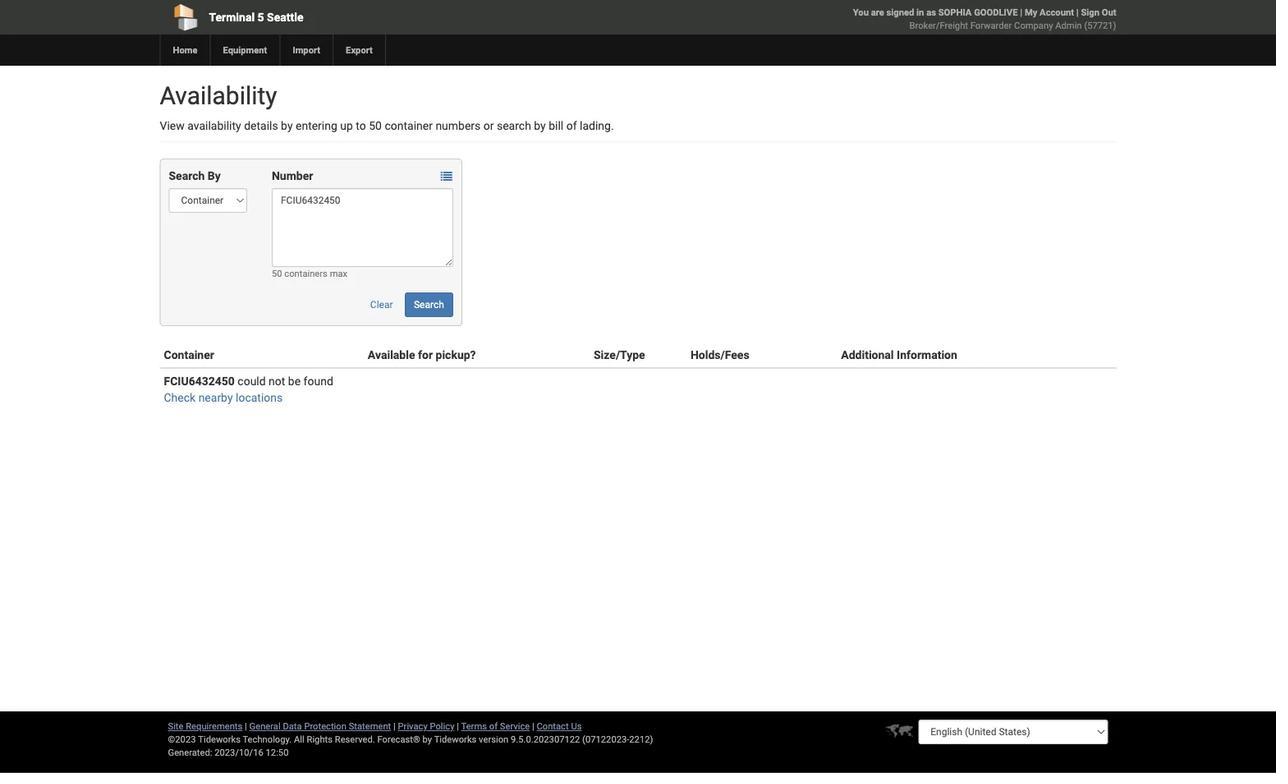 Task type: locate. For each thing, give the bounding box(es) containing it.
1 horizontal spatial search
[[414, 299, 444, 311]]

tideworks
[[434, 734, 477, 745]]

0 horizontal spatial by
[[281, 119, 293, 132]]

1 horizontal spatial 50
[[369, 119, 382, 132]]

service
[[500, 721, 530, 732]]

5
[[258, 10, 264, 24]]

equipment link
[[210, 35, 280, 66]]

contact
[[537, 721, 569, 732]]

50 containers max
[[272, 268, 348, 279]]

Number text field
[[272, 188, 453, 267]]

0 vertical spatial 50
[[369, 119, 382, 132]]

search left by on the left of page
[[169, 169, 205, 182]]

goodlive
[[974, 7, 1018, 18]]

1 vertical spatial of
[[489, 721, 498, 732]]

| up forecast®
[[394, 721, 396, 732]]

search right clear on the left of page
[[414, 299, 444, 311]]

to
[[356, 119, 366, 132]]

search for search
[[414, 299, 444, 311]]

requirements
[[186, 721, 243, 732]]

1 horizontal spatial by
[[423, 734, 432, 745]]

50 right to
[[369, 119, 382, 132]]

site requirements | general data protection statement | privacy policy | terms of service | contact us ©2023 tideworks technology. all rights reserved. forecast® by tideworks version 9.5.0.202307122 (07122023-2212) generated: 2023/10/16 12:50
[[168, 721, 653, 758]]

0 horizontal spatial of
[[489, 721, 498, 732]]

numbers
[[436, 119, 481, 132]]

0 horizontal spatial search
[[169, 169, 205, 182]]

search
[[169, 169, 205, 182], [414, 299, 444, 311]]

you are signed in as sophia goodlive | my account | sign out broker/freight forwarder company admin (57721)
[[853, 7, 1117, 31]]

search inside button
[[414, 299, 444, 311]]

protection
[[304, 721, 347, 732]]

2 horizontal spatial by
[[534, 119, 546, 132]]

|
[[1020, 7, 1023, 18], [1077, 7, 1079, 18], [245, 721, 247, 732], [394, 721, 396, 732], [457, 721, 459, 732], [532, 721, 535, 732]]

site requirements link
[[168, 721, 243, 732]]

signed
[[887, 7, 915, 18]]

admin
[[1056, 20, 1082, 31]]

data
[[283, 721, 302, 732]]

up
[[340, 119, 353, 132]]

search by
[[169, 169, 221, 182]]

by right details
[[281, 119, 293, 132]]

by
[[281, 119, 293, 132], [534, 119, 546, 132], [423, 734, 432, 745]]

in
[[917, 7, 924, 18]]

by down privacy policy link
[[423, 734, 432, 745]]

number
[[272, 169, 313, 182]]

| left my
[[1020, 7, 1023, 18]]

policy
[[430, 721, 455, 732]]

my
[[1025, 7, 1038, 18]]

bill
[[549, 119, 564, 132]]

0 vertical spatial search
[[169, 169, 205, 182]]

general
[[249, 721, 281, 732]]

site
[[168, 721, 184, 732]]

privacy
[[398, 721, 428, 732]]

general data protection statement link
[[249, 721, 391, 732]]

pickup?
[[436, 348, 476, 361]]

sophia
[[939, 7, 972, 18]]

of
[[567, 119, 577, 132], [489, 721, 498, 732]]

by inside site requirements | general data protection statement | privacy policy | terms of service | contact us ©2023 tideworks technology. all rights reserved. forecast® by tideworks version 9.5.0.202307122 (07122023-2212) generated: 2023/10/16 12:50
[[423, 734, 432, 745]]

available
[[368, 348, 415, 361]]

12:50
[[266, 747, 289, 758]]

2212)
[[630, 734, 653, 745]]

seattle
[[267, 10, 304, 24]]

import link
[[280, 35, 333, 66]]

sign out link
[[1081, 7, 1117, 18]]

found
[[304, 374, 333, 388]]

out
[[1102, 7, 1117, 18]]

terminal 5 seattle
[[209, 10, 304, 24]]

of right bill
[[567, 119, 577, 132]]

could
[[238, 374, 266, 388]]

check nearby locations link
[[164, 391, 283, 404]]

by left bill
[[534, 119, 546, 132]]

search button
[[405, 292, 453, 317]]

of up version
[[489, 721, 498, 732]]

0 horizontal spatial 50
[[272, 268, 282, 279]]

©2023 tideworks
[[168, 734, 241, 745]]

version
[[479, 734, 509, 745]]

1 vertical spatial search
[[414, 299, 444, 311]]

container
[[164, 348, 214, 361]]

50 left containers
[[272, 268, 282, 279]]

1 horizontal spatial of
[[567, 119, 577, 132]]

(57721)
[[1085, 20, 1117, 31]]

or
[[484, 119, 494, 132]]

not
[[269, 374, 285, 388]]

terminal 5 seattle link
[[160, 0, 544, 35]]



Task type: vqa. For each thing, say whether or not it's contained in the screenshot.
up
yes



Task type: describe. For each thing, give the bounding box(es) containing it.
export
[[346, 45, 373, 55]]

2023/10/16
[[215, 747, 264, 758]]

| left sign
[[1077, 7, 1079, 18]]

view availability details by entering up to 50 container numbers or search by bill of lading.
[[160, 119, 614, 132]]

us
[[571, 721, 582, 732]]

size/type
[[594, 348, 645, 361]]

for
[[418, 348, 433, 361]]

entering
[[296, 119, 337, 132]]

locations
[[236, 391, 283, 404]]

all
[[294, 734, 305, 745]]

additional
[[841, 348, 894, 361]]

max
[[330, 268, 348, 279]]

contact us link
[[537, 721, 582, 732]]

show list image
[[441, 170, 452, 182]]

0 vertical spatial of
[[567, 119, 577, 132]]

container
[[385, 119, 433, 132]]

information
[[897, 348, 958, 361]]

import
[[293, 45, 320, 55]]

rights
[[307, 734, 333, 745]]

statement
[[349, 721, 391, 732]]

terms
[[461, 721, 487, 732]]

holds/fees
[[691, 348, 750, 361]]

my account link
[[1025, 7, 1074, 18]]

additional information
[[841, 348, 958, 361]]

forecast®
[[377, 734, 420, 745]]

check
[[164, 391, 196, 404]]

clear button
[[361, 292, 402, 317]]

9.5.0.202307122
[[511, 734, 580, 745]]

sign
[[1081, 7, 1100, 18]]

reserved.
[[335, 734, 375, 745]]

search for search by
[[169, 169, 205, 182]]

are
[[871, 7, 885, 18]]

terminal
[[209, 10, 255, 24]]

lading.
[[580, 119, 614, 132]]

be
[[288, 374, 301, 388]]

company
[[1015, 20, 1053, 31]]

by
[[208, 169, 221, 182]]

details
[[244, 119, 278, 132]]

broker/freight
[[910, 20, 968, 31]]

| up '9.5.0.202307122'
[[532, 721, 535, 732]]

containers
[[284, 268, 328, 279]]

privacy policy link
[[398, 721, 455, 732]]

terms of service link
[[461, 721, 530, 732]]

availability
[[187, 119, 241, 132]]

generated:
[[168, 747, 212, 758]]

view
[[160, 119, 185, 132]]

export link
[[333, 35, 385, 66]]

nearby
[[198, 391, 233, 404]]

account
[[1040, 7, 1074, 18]]

availability
[[160, 81, 277, 110]]

you
[[853, 7, 869, 18]]

| up tideworks
[[457, 721, 459, 732]]

1 vertical spatial 50
[[272, 268, 282, 279]]

equipment
[[223, 45, 267, 55]]

technology.
[[243, 734, 292, 745]]

as
[[927, 7, 936, 18]]

clear
[[370, 299, 393, 311]]

forwarder
[[971, 20, 1012, 31]]

search
[[497, 119, 531, 132]]

| left the "general"
[[245, 721, 247, 732]]

available for pickup?
[[368, 348, 476, 361]]

fciu6432450 could not be found check nearby locations
[[164, 374, 333, 404]]

home link
[[160, 35, 210, 66]]

of inside site requirements | general data protection statement | privacy policy | terms of service | contact us ©2023 tideworks technology. all rights reserved. forecast® by tideworks version 9.5.0.202307122 (07122023-2212) generated: 2023/10/16 12:50
[[489, 721, 498, 732]]

fciu6432450
[[164, 374, 235, 388]]

(07122023-
[[583, 734, 630, 745]]



